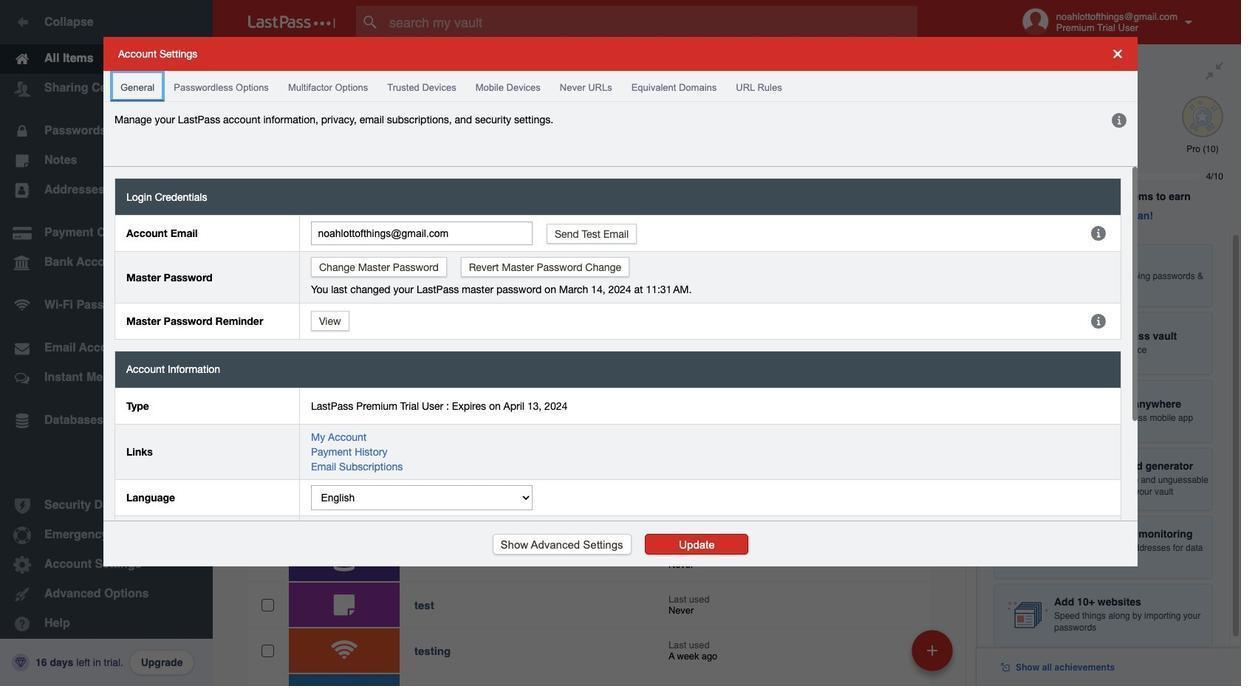Task type: describe. For each thing, give the bounding box(es) containing it.
search my vault text field
[[356, 6, 947, 38]]

new item navigation
[[907, 626, 962, 687]]

lastpass image
[[248, 16, 336, 29]]



Task type: vqa. For each thing, say whether or not it's contained in the screenshot.
New item element
no



Task type: locate. For each thing, give the bounding box(es) containing it.
vault options navigation
[[213, 44, 977, 89]]

new item image
[[928, 646, 938, 656]]

Search search field
[[356, 6, 947, 38]]

main navigation navigation
[[0, 0, 213, 687]]



